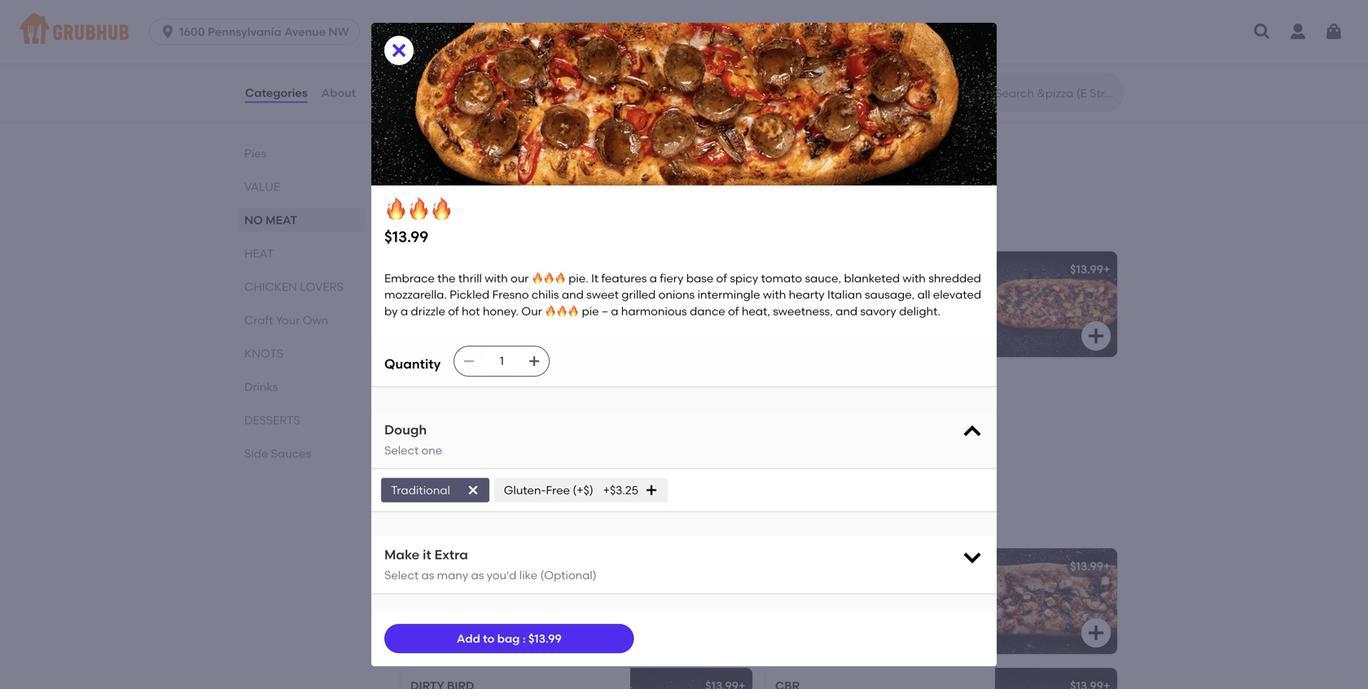 Task type: describe. For each thing, give the bounding box(es) containing it.
$13.99 for pineapple jack'd image on the right of the page
[[1070, 263, 1104, 277]]

craft your own
[[244, 314, 328, 327]]

main navigation navigation
[[0, 0, 1368, 64]]

many
[[437, 569, 468, 583]]

reviews button
[[369, 64, 416, 122]]

2 as from the left
[[471, 569, 484, 583]]

grilled
[[622, 288, 656, 302]]

🔥🔥🔥 $13.99
[[384, 196, 453, 246]]

svg image inside main navigation navigation
[[1253, 22, 1272, 42]]

to
[[483, 632, 495, 646]]

1600 pennsylvania avenue nw
[[179, 25, 349, 39]]

sauces
[[271, 447, 311, 461]]

blanketed
[[844, 272, 900, 285]]

chilis
[[532, 288, 559, 302]]

make it extra select as many as you'd like (optional)
[[384, 547, 597, 583]]

side sauces
[[244, 447, 311, 461]]

$13.99 + for buffy
[[705, 85, 746, 99]]

+ for pineapple jack'd
[[1104, 263, 1111, 277]]

about button
[[321, 64, 357, 122]]

1 horizontal spatial of
[[716, 272, 727, 285]]

traditional
[[391, 484, 450, 498]]

no meat
[[244, 213, 297, 227]]

1 horizontal spatial heat
[[398, 213, 444, 234]]

pineapple jack'd image
[[995, 252, 1118, 358]]

sweetness,
[[773, 305, 833, 318]]

🔥🔥🔥 image
[[630, 252, 753, 358]]

pies
[[244, 147, 267, 160]]

pickled
[[450, 288, 490, 302]]

the outlaw
[[411, 560, 487, 574]]

0 horizontal spatial with
[[485, 272, 508, 285]]

drizzle
[[411, 305, 445, 318]]

dough select one
[[384, 422, 442, 458]]

0 horizontal spatial lovers
[[300, 280, 344, 294]]

2 horizontal spatial of
[[728, 305, 739, 318]]

spicy
[[730, 272, 759, 285]]

categories button
[[244, 64, 308, 122]]

the outlaw button
[[401, 549, 753, 655]]

pie.
[[569, 272, 589, 285]]

about
[[321, 86, 356, 100]]

drinks
[[244, 380, 278, 394]]

embrace
[[384, 272, 435, 285]]

side
[[244, 447, 268, 461]]

$13.99 inside 🔥🔥🔥 $13.99
[[384, 228, 429, 246]]

delight.
[[899, 305, 941, 318]]

buffalo
[[411, 382, 463, 396]]

features
[[601, 272, 647, 285]]

like
[[519, 569, 538, 583]]

svg image inside 1600 pennsylvania avenue nw button
[[160, 24, 176, 40]]

savory
[[861, 305, 897, 318]]

italian
[[828, 288, 862, 302]]

avenue
[[284, 25, 326, 39]]

buffalo 66 image
[[630, 371, 753, 477]]

the billie image
[[630, 0, 753, 60]]

honey.
[[483, 305, 519, 318]]

$13.99 for blk image
[[1070, 560, 1104, 574]]

0 horizontal spatial heat
[[244, 247, 274, 261]]

simp image
[[995, 0, 1118, 60]]

it
[[591, 272, 599, 285]]

free
[[546, 484, 570, 498]]

own
[[303, 314, 328, 327]]

+$3.25
[[603, 484, 639, 498]]

$13.99 + for buffalo 66
[[705, 382, 746, 396]]

our
[[511, 272, 529, 285]]

mozzarella.
[[384, 288, 447, 302]]

fresno
[[492, 288, 529, 302]]

thrill
[[458, 272, 482, 285]]

onions
[[659, 288, 695, 302]]

craft
[[244, 314, 273, 327]]

dance
[[690, 305, 726, 318]]

heat,
[[742, 305, 770, 318]]

harmonious
[[621, 305, 687, 318]]

🔥🔥🔥 up chilis
[[532, 272, 566, 285]]

0 vertical spatial chicken lovers
[[244, 280, 344, 294]]

jack'd
[[842, 263, 885, 277]]

1 horizontal spatial and
[[836, 305, 858, 318]]

embrace the thrill with our 🔥🔥🔥 pie. it features a fiery base of spicy tomato sauce, blanketed with shredded mozzarella. pickled fresno chilis and sweet grilled onions intermingle with hearty italian sausage, all elevated by a drizzle of hot honey. our 🔥🔥🔥 pie – a harmonious dance of heat, sweetness, and savory delight.
[[384, 272, 984, 318]]

all
[[918, 288, 931, 302]]

extra
[[435, 547, 468, 563]]

bag
[[497, 632, 520, 646]]

pie
[[582, 305, 599, 318]]

base
[[686, 272, 714, 285]]

desserts
[[244, 414, 300, 428]]

fiery
[[660, 272, 684, 285]]

dough
[[384, 422, 427, 438]]

buffalo 66
[[411, 382, 480, 396]]

the outlaw image
[[630, 549, 753, 655]]

select inside dough select one
[[384, 444, 419, 458]]



Task type: vqa. For each thing, say whether or not it's contained in the screenshot.
DIRTY BIRD Image
yes



Task type: locate. For each thing, give the bounding box(es) containing it.
1 vertical spatial chicken
[[398, 511, 481, 532]]

intermingle
[[698, 288, 760, 302]]

1 vertical spatial select
[[384, 569, 419, 583]]

0 vertical spatial chicken
[[244, 280, 297, 294]]

gluten-
[[504, 484, 546, 498]]

heat down "no"
[[244, 247, 274, 261]]

1600
[[179, 25, 205, 39]]

buffy
[[411, 85, 447, 99]]

1600 pennsylvania avenue nw button
[[149, 19, 366, 45]]

1 horizontal spatial with
[[763, 288, 786, 302]]

(+$)
[[573, 484, 594, 498]]

1 vertical spatial heat
[[244, 247, 274, 261]]

with
[[485, 272, 508, 285], [903, 272, 926, 285], [763, 288, 786, 302]]

chicken lovers
[[244, 280, 344, 294], [398, 511, 554, 532]]

🔥🔥🔥 up embrace
[[384, 196, 453, 223]]

select inside make it extra select as many as you'd like (optional)
[[384, 569, 419, 583]]

shredded
[[929, 272, 981, 285]]

of left hot
[[448, 305, 459, 318]]

select down dough at the left bottom
[[384, 444, 419, 458]]

:
[[523, 632, 526, 646]]

as left you'd
[[471, 569, 484, 583]]

1 horizontal spatial lovers
[[485, 511, 554, 532]]

a right by
[[401, 305, 408, 318]]

of down intermingle
[[728, 305, 739, 318]]

and
[[562, 288, 584, 302], [836, 305, 858, 318]]

a left fiery
[[650, 272, 657, 285]]

hearty
[[789, 288, 825, 302]]

pennsylvania
[[208, 25, 282, 39]]

66
[[466, 382, 480, 396]]

chicken
[[244, 280, 297, 294], [398, 511, 481, 532]]

$13.99 for "🔥🔥🔥" 'image'
[[705, 263, 739, 277]]

elevated
[[933, 288, 982, 302]]

chicken up craft
[[244, 280, 297, 294]]

with up fresno
[[485, 272, 508, 285]]

🔥🔥🔥 down chilis
[[545, 305, 579, 318]]

1 select from the top
[[384, 444, 419, 458]]

a right –
[[611, 305, 619, 318]]

pineapple
[[775, 263, 839, 277]]

0 horizontal spatial as
[[422, 569, 434, 583]]

0 vertical spatial and
[[562, 288, 584, 302]]

1 vertical spatial lovers
[[485, 511, 554, 532]]

–
[[602, 305, 608, 318]]

with down tomato
[[763, 288, 786, 302]]

0 vertical spatial select
[[384, 444, 419, 458]]

1 vertical spatial and
[[836, 305, 858, 318]]

as down the 'it'
[[422, 569, 434, 583]]

the
[[438, 272, 456, 285]]

$13.99
[[705, 85, 739, 99], [384, 228, 429, 246], [705, 263, 739, 277], [1070, 263, 1104, 277], [705, 382, 739, 396], [1070, 560, 1104, 574], [529, 632, 562, 646]]

heat up embrace
[[398, 213, 444, 234]]

1 horizontal spatial chicken
[[398, 511, 481, 532]]

cbr image
[[995, 669, 1118, 690]]

as
[[422, 569, 434, 583], [471, 569, 484, 583]]

lovers down gluten-
[[485, 511, 554, 532]]

Input item quantity number field
[[484, 347, 520, 376]]

and down the italian
[[836, 305, 858, 318]]

you'd
[[487, 569, 517, 583]]

select down the make
[[384, 569, 419, 583]]

lovers up own
[[300, 280, 344, 294]]

1 horizontal spatial a
[[611, 305, 619, 318]]

1 vertical spatial chicken lovers
[[398, 511, 554, 532]]

a
[[650, 272, 657, 285], [401, 305, 408, 318], [611, 305, 619, 318]]

outlaw
[[436, 560, 487, 574]]

add to bag : $13.99
[[457, 632, 562, 646]]

🔥🔥🔥
[[384, 196, 453, 223], [411, 263, 445, 277], [532, 272, 566, 285], [545, 305, 579, 318]]

sausage,
[[865, 288, 915, 302]]

sauce,
[[805, 272, 842, 285]]

0 horizontal spatial chicken lovers
[[244, 280, 344, 294]]

+ for buffalo 66
[[739, 382, 746, 396]]

of up intermingle
[[716, 272, 727, 285]]

our
[[522, 305, 542, 318]]

select
[[384, 444, 419, 458], [384, 569, 419, 583]]

knots
[[244, 347, 284, 361]]

reviews
[[370, 86, 415, 100]]

nw
[[329, 25, 349, 39]]

2 horizontal spatial with
[[903, 272, 926, 285]]

$13.99 + for pineapple jack'd
[[1070, 263, 1111, 277]]

$13.99 + for 🔥🔥🔥
[[705, 263, 746, 277]]

svg image
[[1253, 22, 1272, 42], [389, 41, 409, 60], [722, 149, 741, 169], [463, 355, 476, 368], [528, 355, 541, 368], [1087, 624, 1106, 644]]

blk image
[[995, 549, 1118, 655]]

1 horizontal spatial as
[[471, 569, 484, 583]]

categories
[[245, 86, 308, 100]]

0 horizontal spatial a
[[401, 305, 408, 318]]

Search &pizza (E Street) search field
[[994, 86, 1118, 101]]

+
[[739, 85, 746, 99], [739, 263, 746, 277], [1104, 263, 1111, 277], [739, 382, 746, 396], [1104, 560, 1111, 574]]

2 select from the top
[[384, 569, 419, 583]]

lovers
[[300, 280, 344, 294], [485, 511, 554, 532]]

+ for 🔥🔥🔥
[[739, 263, 746, 277]]

your
[[276, 314, 300, 327]]

tomato
[[761, 272, 802, 285]]

dirty bird image
[[630, 669, 753, 690]]

value
[[244, 180, 280, 194]]

0 vertical spatial heat
[[398, 213, 444, 234]]

with up all
[[903, 272, 926, 285]]

🔥🔥🔥 up mozzarella.
[[411, 263, 445, 277]]

sweet
[[587, 288, 619, 302]]

(optional)
[[540, 569, 597, 583]]

no
[[244, 213, 263, 227]]

buffy image
[[630, 74, 753, 180]]

chicken lovers up your
[[244, 280, 344, 294]]

of
[[716, 272, 727, 285], [448, 305, 459, 318], [728, 305, 739, 318]]

0 horizontal spatial and
[[562, 288, 584, 302]]

svg image
[[1324, 22, 1344, 42], [160, 24, 176, 40], [722, 29, 741, 49], [722, 327, 741, 346], [1087, 327, 1106, 346], [961, 421, 984, 444], [467, 484, 480, 497], [645, 484, 658, 497], [961, 546, 984, 569]]

1 horizontal spatial chicken lovers
[[398, 511, 554, 532]]

$13.99 for buffalo 66 image
[[705, 382, 739, 396]]

+ for buffy
[[739, 85, 746, 99]]

0 vertical spatial lovers
[[300, 280, 344, 294]]

hot
[[462, 305, 480, 318]]

gluten-free (+$)
[[504, 484, 594, 498]]

1 as from the left
[[422, 569, 434, 583]]

and down the pie.
[[562, 288, 584, 302]]

make
[[384, 547, 420, 563]]

0 horizontal spatial chicken
[[244, 280, 297, 294]]

chicken down traditional at the bottom left
[[398, 511, 481, 532]]

heat
[[398, 213, 444, 234], [244, 247, 274, 261]]

quantity
[[384, 357, 441, 372]]

the
[[411, 560, 433, 574]]

search icon image
[[969, 83, 989, 103]]

0 horizontal spatial of
[[448, 305, 459, 318]]

$13.99 for buffy image
[[705, 85, 739, 99]]

by
[[384, 305, 398, 318]]

2 horizontal spatial a
[[650, 272, 657, 285]]

add
[[457, 632, 480, 646]]

one
[[422, 444, 442, 458]]

meat
[[266, 213, 297, 227]]

chicken lovers up extra
[[398, 511, 554, 532]]



